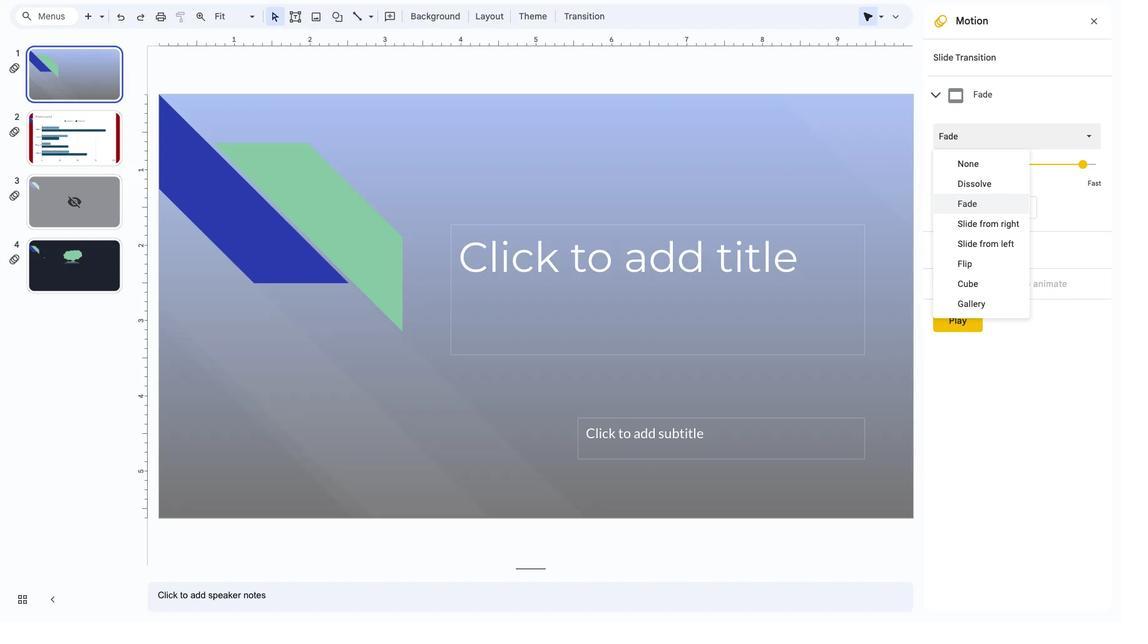 Task type: locate. For each thing, give the bounding box(es) containing it.
background
[[411, 11, 460, 22]]

0 vertical spatial from
[[980, 219, 999, 229]]

2 vertical spatial slide
[[958, 239, 978, 249]]

mode and view toolbar
[[858, 4, 906, 29]]

0 vertical spatial slide
[[933, 52, 954, 63]]

to left all
[[976, 203, 984, 212]]

new slide with layout image
[[96, 8, 105, 13]]

theme
[[519, 11, 547, 22]]

slide from left
[[958, 239, 1014, 249]]

an
[[980, 279, 990, 290]]

1 horizontal spatial transition
[[956, 52, 996, 63]]

slide for slide transition
[[933, 52, 954, 63]]

2 from from the top
[[980, 239, 999, 249]]

motion section
[[923, 4, 1111, 613]]

from left left
[[980, 239, 999, 249]]

2 vertical spatial fade
[[958, 199, 977, 209]]

1 vertical spatial slide
[[958, 219, 978, 229]]

play button
[[933, 310, 983, 332]]

Zoom text field
[[213, 8, 248, 25]]

apply to all slides button
[[933, 197, 1037, 219]]

slide inside motion section
[[933, 52, 954, 63]]

1 vertical spatial to
[[1022, 279, 1031, 290]]

fade
[[974, 90, 993, 100], [939, 131, 958, 141], [958, 199, 977, 209]]

transition
[[564, 11, 605, 22], [956, 52, 996, 63]]

slide
[[933, 52, 954, 63], [958, 219, 978, 229], [958, 239, 978, 249]]

flip
[[958, 259, 972, 269]]

slides
[[997, 203, 1018, 212]]

1 vertical spatial transition
[[956, 52, 996, 63]]

object animations
[[933, 245, 1009, 256]]

list box containing none
[[933, 150, 1030, 319]]

slider
[[933, 150, 1101, 178]]

from
[[980, 219, 999, 229], [980, 239, 999, 249]]

fade down slide transition
[[974, 90, 993, 100]]

motion application
[[0, 0, 1121, 623]]

from for right
[[980, 219, 999, 229]]

1 vertical spatial fade
[[939, 131, 958, 141]]

fade inside tab panel
[[939, 131, 958, 141]]

0 vertical spatial transition
[[564, 11, 605, 22]]

1 from from the top
[[980, 219, 999, 229]]

0 vertical spatial to
[[976, 203, 984, 212]]

from for left
[[980, 239, 999, 249]]

Zoom field
[[211, 8, 260, 26]]

transition right theme
[[564, 11, 605, 22]]

transition inside button
[[564, 11, 605, 22]]

select an object to animate
[[950, 279, 1068, 290]]

1 vertical spatial from
[[980, 239, 999, 249]]

theme button
[[513, 7, 553, 26]]

dissolve
[[958, 179, 992, 189]]

fade up none
[[939, 131, 958, 141]]

transition button
[[559, 7, 611, 26]]

0 horizontal spatial to
[[976, 203, 984, 212]]

fade inside tab
[[974, 90, 993, 100]]

1 horizontal spatial to
[[1022, 279, 1031, 290]]

fast
[[1088, 180, 1101, 188]]

fade for list box containing none
[[958, 199, 977, 209]]

fade down dissolve
[[958, 199, 977, 209]]

fade tab panel
[[928, 114, 1111, 232]]

transition down motion
[[956, 52, 996, 63]]

from down all
[[980, 219, 999, 229]]

to right object
[[1022, 279, 1031, 290]]

0 horizontal spatial transition
[[564, 11, 605, 22]]

to
[[976, 203, 984, 212], [1022, 279, 1031, 290]]

apply
[[953, 203, 974, 212]]

animate
[[1033, 279, 1068, 290]]

none
[[958, 159, 979, 169]]

navigation
[[0, 34, 138, 623]]

object
[[993, 279, 1020, 290]]

0 vertical spatial fade
[[974, 90, 993, 100]]

to inside button
[[1022, 279, 1031, 290]]

list box
[[933, 150, 1030, 319]]



Task type: vqa. For each thing, say whether or not it's contained in the screenshot.
mode and view toolbar
yes



Task type: describe. For each thing, give the bounding box(es) containing it.
main toolbar
[[78, 7, 611, 26]]

live pointer settings image
[[876, 8, 884, 13]]

fast button
[[1088, 180, 1101, 188]]

fade tab
[[928, 76, 1111, 114]]

select an object to animate button
[[933, 277, 1076, 292]]

all
[[986, 203, 994, 212]]

layout
[[475, 11, 504, 22]]

fade for fade tab
[[974, 90, 993, 100]]

transition inside motion section
[[956, 52, 996, 63]]

layout button
[[472, 7, 508, 26]]

select
[[950, 279, 977, 290]]

duration element
[[933, 150, 1101, 188]]

slide for slide from left
[[958, 239, 978, 249]]

navigation inside motion 'application'
[[0, 34, 138, 623]]

animations
[[963, 245, 1009, 256]]

slider inside "fade" tab panel
[[933, 150, 1101, 178]]

to inside button
[[976, 203, 984, 212]]

play
[[949, 316, 967, 327]]

Menus field
[[16, 8, 78, 25]]

slide from right
[[958, 219, 1020, 229]]

object
[[933, 245, 961, 256]]

fade list box
[[933, 123, 1101, 150]]

motion
[[956, 15, 989, 28]]

insert image image
[[309, 8, 323, 25]]

background button
[[405, 7, 466, 26]]

gallery
[[958, 299, 986, 309]]

right
[[1001, 219, 1020, 229]]

fade option
[[939, 130, 958, 143]]

cube
[[958, 279, 978, 289]]

slide for slide from right
[[958, 219, 978, 229]]

left
[[1001, 239, 1014, 249]]

slide transition
[[933, 52, 996, 63]]

shape image
[[330, 8, 345, 25]]

apply to all slides
[[953, 203, 1018, 212]]



